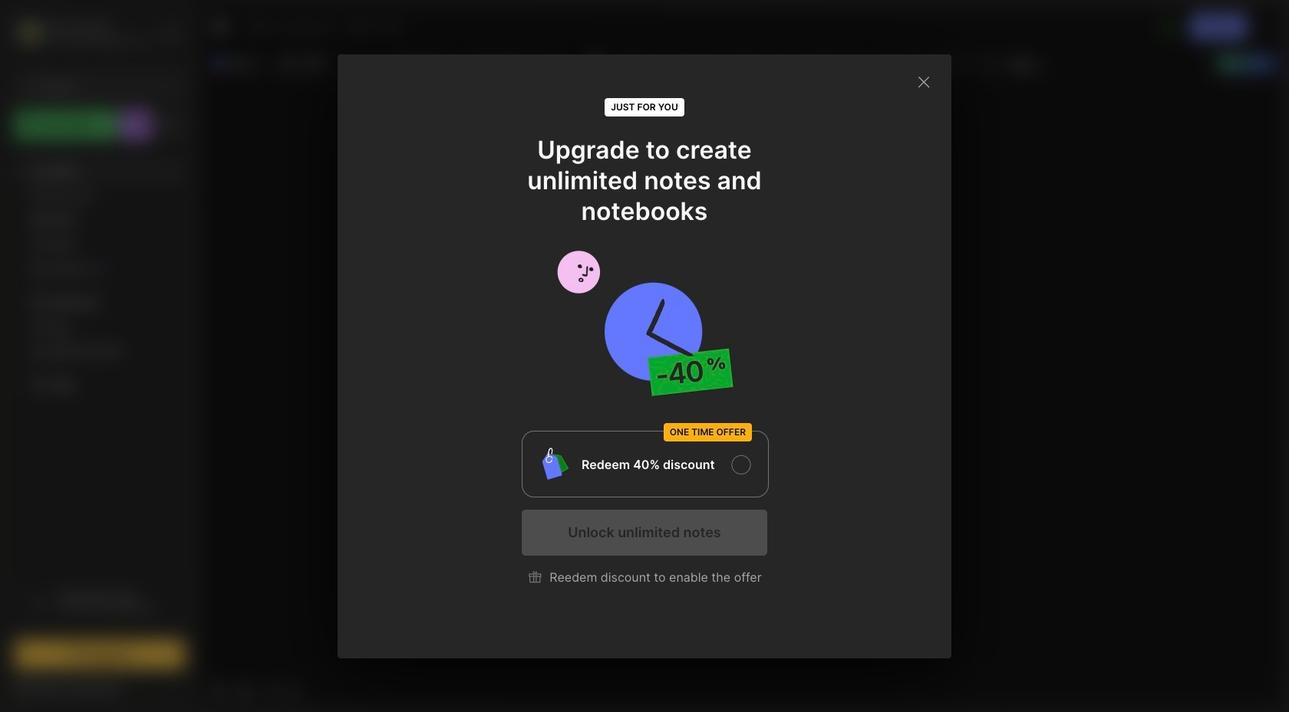 Task type: locate. For each thing, give the bounding box(es) containing it.
None checkbox
[[522, 431, 769, 498]]

insert link image
[[813, 53, 834, 74]]

bold image
[[622, 53, 644, 74]]

none search field inside main element
[[42, 76, 171, 94]]

outdent image
[[902, 53, 924, 74]]

dialog
[[338, 54, 951, 659]]

tree
[[5, 150, 194, 567]]

bulleted list image
[[735, 53, 757, 74]]

tree inside main element
[[5, 150, 194, 567]]

checklist image
[[784, 53, 806, 74]]

Search text field
[[42, 78, 171, 93]]

font family image
[[468, 54, 538, 74]]

None search field
[[42, 76, 171, 94]]

alignment image
[[839, 53, 876, 74]]

numbered list image
[[760, 53, 781, 74]]

task image
[[279, 53, 300, 74]]

more image
[[1007, 54, 1053, 74]]

expand notebooks image
[[20, 298, 29, 308]]

italic image
[[647, 53, 668, 74]]

heading level image
[[387, 54, 464, 74]]

insert image
[[209, 54, 277, 74]]



Task type: describe. For each thing, give the bounding box(es) containing it.
add tag image
[[236, 683, 254, 701]]

main element
[[0, 0, 199, 713]]

clock illustration image
[[522, 245, 767, 402]]

Note Editor text field
[[200, 79, 1284, 676]]

expand note image
[[211, 18, 229, 36]]

gift icon image
[[527, 569, 543, 585]]

strikethrough image
[[931, 53, 952, 74]]

indent image
[[878, 53, 899, 74]]

highlight image
[[694, 53, 730, 74]]

underline image
[[671, 53, 693, 74]]

add a reminder image
[[209, 683, 228, 701]]

note window element
[[199, 5, 1284, 708]]

font size image
[[542, 54, 580, 74]]

subscript image
[[980, 53, 1001, 74]]

calendar event image
[[303, 53, 325, 74]]

font color image
[[584, 53, 621, 74]]

expand tags image
[[20, 323, 29, 332]]

superscript image
[[955, 53, 977, 74]]



Task type: vqa. For each thing, say whether or not it's contained in the screenshot.
EXPAND NOTE image
yes



